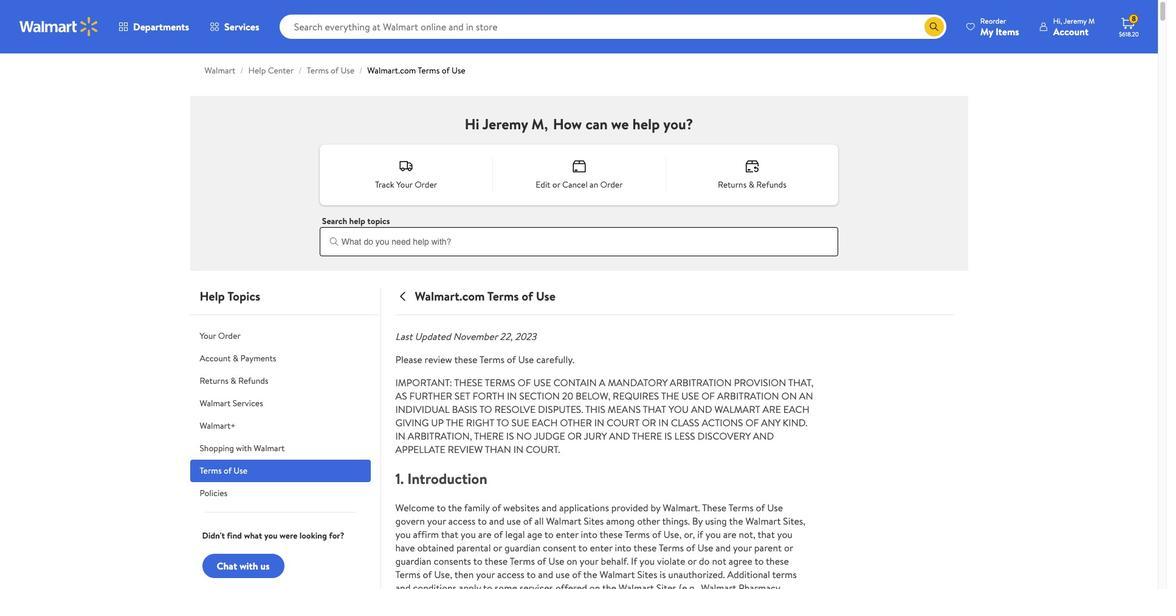 Task type: describe. For each thing, give the bounding box(es) containing it.
looking
[[300, 530, 327, 542]]

on
[[782, 390, 797, 403]]

to right age
[[545, 528, 554, 542]]

0 vertical spatial walmart.com
[[367, 64, 416, 77]]

any
[[761, 416, 780, 430]]

or left do at the right bottom
[[688, 555, 697, 568]]

jeremy for hi,
[[1064, 16, 1087, 26]]

1 horizontal spatial and
[[691, 403, 712, 416]]

can
[[586, 114, 608, 134]]

other
[[560, 416, 592, 430]]

0 horizontal spatial on
[[567, 555, 577, 568]]

2 / from the left
[[299, 64, 302, 77]]

0 vertical spatial terms of use link
[[307, 64, 355, 77]]

0 horizontal spatial of
[[518, 376, 531, 390]]

1 vertical spatial returns & refunds
[[200, 375, 268, 387]]

2 vertical spatial &
[[231, 375, 236, 387]]

to right apply
[[483, 582, 492, 590]]

these
[[454, 376, 483, 390]]

walmart.
[[663, 501, 700, 515]]

forth
[[473, 390, 505, 403]]

offered
[[556, 582, 587, 590]]

$618.20
[[1119, 30, 1139, 38]]

obtained
[[417, 542, 454, 555]]

edit or cancel an order link
[[493, 147, 666, 203]]

do
[[699, 555, 710, 568]]

not,
[[739, 528, 756, 542]]

0 horizontal spatial account
[[200, 353, 231, 365]]

0 vertical spatial returns & refunds
[[718, 179, 787, 191]]

shopping
[[200, 443, 234, 455]]

less
[[675, 430, 695, 443]]

walmart / help center / terms of use / walmart.com terms of use
[[205, 64, 466, 77]]

topics
[[367, 215, 390, 227]]

affirm
[[413, 528, 439, 542]]

0 horizontal spatial access
[[448, 515, 476, 528]]

chat
[[217, 560, 237, 573]]

please
[[396, 353, 422, 367]]

and right websites
[[542, 501, 557, 515]]

walmart services
[[200, 398, 263, 410]]

and left offered
[[538, 568, 553, 582]]

items
[[996, 25, 1019, 38]]

22,
[[500, 330, 513, 344]]

in right the forth
[[507, 390, 517, 403]]

0 horizontal spatial enter
[[556, 528, 579, 542]]

we
[[611, 114, 629, 134]]

1 vertical spatial walmart.com
[[415, 288, 485, 305]]

sites left among
[[584, 515, 604, 528]]

all
[[535, 515, 544, 528]]

walmart+
[[200, 420, 236, 432]]

chat with us
[[217, 560, 270, 573]]

actions
[[702, 416, 743, 430]]

m,
[[532, 114, 548, 134]]

no
[[517, 430, 532, 443]]

0 horizontal spatial use
[[507, 515, 521, 528]]

court.
[[526, 443, 560, 457]]

walmart.com terms of use link
[[367, 64, 466, 77]]

2 are from the left
[[723, 528, 737, 542]]

1 vertical spatial refunds
[[238, 375, 268, 387]]

1 there from the left
[[474, 430, 504, 443]]

track
[[375, 179, 394, 191]]

below,
[[576, 390, 611, 403]]

2 that from the left
[[758, 528, 775, 542]]

1 vertical spatial &
[[233, 353, 238, 365]]

walmart down not
[[701, 582, 737, 590]]

0 vertical spatial returns & refunds link
[[666, 147, 839, 203]]

0 horizontal spatial and
[[609, 430, 630, 443]]

last updated november 22, 2023
[[396, 330, 537, 344]]

0 vertical spatial use,
[[664, 528, 682, 542]]

conditions
[[413, 582, 457, 590]]

terms
[[485, 376, 515, 390]]

last
[[396, 330, 413, 344]]

help center link
[[248, 64, 294, 77]]

1 horizontal spatial into
[[615, 542, 632, 555]]

hi jeremy m, how can we help you?
[[465, 114, 693, 134]]

unauthorized.
[[668, 568, 725, 582]]

if
[[631, 555, 637, 568]]

search
[[322, 215, 347, 227]]

sue
[[512, 416, 529, 430]]

sites,
[[783, 515, 806, 528]]

1 horizontal spatial of
[[702, 390, 715, 403]]

walmart
[[715, 403, 760, 416]]

shopping with walmart link
[[190, 438, 371, 460]]

1 vertical spatial services
[[233, 398, 263, 410]]

in right 'than'
[[514, 443, 524, 457]]

1 that from the left
[[441, 528, 458, 542]]

policies link
[[190, 483, 371, 505]]

0 horizontal spatial into
[[581, 528, 598, 542]]

walmart left "is"
[[600, 568, 635, 582]]

you?
[[664, 114, 693, 134]]

didn't
[[202, 530, 225, 542]]

1 / from the left
[[240, 64, 244, 77]]

resolve
[[495, 403, 536, 416]]

1 horizontal spatial returns
[[718, 179, 747, 191]]

consents
[[434, 555, 471, 568]]

class
[[671, 416, 700, 430]]

1 horizontal spatial each
[[784, 403, 810, 416]]

november
[[453, 330, 498, 344]]

how
[[553, 114, 582, 134]]

3 / from the left
[[359, 64, 363, 77]]

0 horizontal spatial or
[[568, 430, 582, 443]]

0 horizontal spatial use
[[534, 376, 551, 390]]

arbitration up 'any'
[[717, 390, 779, 403]]

violate
[[657, 555, 685, 568]]

your right "govern"
[[427, 515, 446, 528]]

1 horizontal spatial use
[[556, 568, 570, 582]]

an
[[799, 390, 813, 403]]

1 horizontal spatial to
[[497, 416, 509, 430]]

that,
[[788, 376, 814, 390]]

0 vertical spatial &
[[749, 179, 755, 191]]

services
[[520, 582, 553, 590]]

right
[[466, 416, 495, 430]]

2 is from the left
[[665, 430, 672, 443]]

0 vertical spatial help
[[248, 64, 266, 77]]

further
[[409, 390, 452, 403]]

to up apply
[[473, 555, 483, 568]]

8
[[1132, 13, 1136, 24]]

terms of use
[[200, 465, 247, 477]]

appellate
[[396, 443, 445, 457]]

1 horizontal spatial or
[[642, 416, 656, 430]]

consent
[[543, 542, 576, 555]]

2023
[[515, 330, 537, 344]]

back image
[[396, 289, 410, 304]]

with for us
[[240, 560, 258, 573]]

these down last updated november 22, 2023
[[454, 353, 478, 367]]

the left behalf.
[[583, 568, 597, 582]]

reorder my items
[[981, 16, 1019, 38]]

your left behalf.
[[580, 555, 599, 568]]

walmart image
[[19, 17, 98, 36]]

means
[[608, 403, 641, 416]]

terms
[[772, 568, 797, 582]]

account & payments
[[200, 353, 276, 365]]

walmart down walmart+ link
[[254, 443, 285, 455]]

search help topics
[[322, 215, 390, 227]]

center
[[268, 64, 294, 77]]

arbitration up you
[[670, 376, 732, 390]]

0 horizontal spatial each
[[532, 416, 558, 430]]

in right 'other'
[[594, 416, 604, 430]]

family
[[464, 501, 490, 515]]

Search search field
[[279, 15, 947, 39]]

1 vertical spatial the
[[446, 416, 464, 430]]

1 horizontal spatial access
[[497, 568, 525, 582]]

walmart right all
[[546, 515, 582, 528]]

to right 'some'
[[527, 568, 536, 582]]

1 horizontal spatial guardian
[[505, 542, 541, 555]]

to up parental
[[478, 515, 487, 528]]

welcome
[[396, 501, 435, 515]]

applications
[[559, 501, 609, 515]]

arbitration,
[[408, 430, 472, 443]]

walmart link
[[205, 64, 235, 77]]

legal
[[505, 528, 525, 542]]

to right the 'consent'
[[579, 542, 588, 555]]

topics
[[227, 288, 260, 305]]



Task type: locate. For each thing, give the bounding box(es) containing it.
walmart up parent on the right bottom of page
[[746, 515, 781, 528]]

and left the legal at the bottom
[[489, 515, 504, 528]]

2 horizontal spatial /
[[359, 64, 363, 77]]

0 horizontal spatial guardian
[[396, 555, 432, 568]]

is
[[660, 568, 666, 582]]

by
[[692, 515, 703, 528]]

not
[[712, 555, 727, 568]]

hi
[[465, 114, 479, 134]]

you
[[669, 403, 689, 416]]

0 horizontal spatial refunds
[[238, 375, 268, 387]]

track your order link
[[320, 147, 493, 203]]

are left not,
[[723, 528, 737, 542]]

in left class
[[659, 416, 669, 430]]

with for walmart
[[236, 443, 252, 455]]

in
[[507, 390, 517, 403], [594, 416, 604, 430], [659, 416, 669, 430], [396, 430, 406, 443], [514, 443, 524, 457]]

jeremy left m
[[1064, 16, 1087, 26]]

of left 'any'
[[746, 416, 759, 430]]

age
[[527, 528, 542, 542]]

giving
[[396, 416, 429, 430]]

us
[[261, 560, 270, 573]]

0 vertical spatial services
[[224, 20, 259, 33]]

with
[[236, 443, 252, 455], [240, 560, 258, 573]]

1 horizontal spatial help
[[248, 64, 266, 77]]

use,
[[664, 528, 682, 542], [434, 568, 452, 582]]

0 horizontal spatial help
[[349, 215, 365, 227]]

0 horizontal spatial to
[[480, 403, 492, 416]]

shopping with walmart
[[200, 443, 285, 455]]

jeremy
[[1064, 16, 1087, 26], [483, 114, 528, 134]]

are
[[763, 403, 781, 416]]

parent
[[754, 542, 782, 555]]

jeremy inside hi, jeremy m account
[[1064, 16, 1087, 26]]

these right agree
[[766, 555, 789, 568]]

enter right all
[[556, 528, 579, 542]]

apply
[[459, 582, 481, 590]]

0 horizontal spatial jeremy
[[483, 114, 528, 134]]

1 vertical spatial terms of use link
[[190, 460, 371, 483]]

&
[[749, 179, 755, 191], [233, 353, 238, 365], [231, 375, 236, 387]]

enter
[[556, 528, 579, 542], [590, 542, 613, 555]]

is
[[506, 430, 514, 443], [665, 430, 672, 443]]

1 horizontal spatial enter
[[590, 542, 613, 555]]

/ left walmart.com terms of use link
[[359, 64, 363, 77]]

1 horizontal spatial the
[[661, 390, 679, 403]]

Walmart Site-Wide search field
[[279, 15, 947, 39]]

jeremy for hi
[[483, 114, 528, 134]]

your right track
[[396, 179, 413, 191]]

court
[[607, 416, 640, 430]]

or left the legal at the bottom
[[493, 542, 502, 555]]

terms of use link
[[307, 64, 355, 77], [190, 460, 371, 483]]

/
[[240, 64, 244, 77], [299, 64, 302, 77], [359, 64, 363, 77]]

you
[[396, 528, 411, 542], [461, 528, 476, 542], [706, 528, 721, 542], [777, 528, 793, 542], [264, 530, 278, 542], [640, 555, 655, 568]]

what
[[244, 530, 262, 542]]

1 vertical spatial help
[[349, 215, 365, 227]]

and left conditions
[[396, 582, 411, 590]]

1 vertical spatial use,
[[434, 568, 452, 582]]

1 vertical spatial on
[[590, 582, 600, 590]]

1 horizontal spatial /
[[299, 64, 302, 77]]

walmart down "services" dropdown button
[[205, 64, 235, 77]]

2 horizontal spatial order
[[600, 179, 623, 191]]

the right using
[[729, 515, 743, 528]]

use down carefully.
[[534, 376, 551, 390]]

account down the your order
[[200, 353, 231, 365]]

1 horizontal spatial are
[[723, 528, 737, 542]]

1 horizontal spatial that
[[758, 528, 775, 542]]

by
[[651, 501, 661, 515]]

websites
[[503, 501, 540, 515]]

is left the less
[[665, 430, 672, 443]]

things.
[[662, 515, 690, 528]]

on right offered
[[590, 582, 600, 590]]

help left center
[[248, 64, 266, 77]]

or left jury
[[568, 430, 582, 443]]

1 vertical spatial access
[[497, 568, 525, 582]]

services inside dropdown button
[[224, 20, 259, 33]]

to right the welcome
[[437, 501, 446, 515]]

or,
[[684, 528, 695, 542]]

review
[[425, 353, 452, 367]]

help
[[248, 64, 266, 77], [200, 288, 225, 305]]

guardian down affirm
[[396, 555, 432, 568]]

0 horizontal spatial returns & refunds
[[200, 375, 268, 387]]

of right terms
[[518, 376, 531, 390]]

0 vertical spatial on
[[567, 555, 577, 568]]

the down behalf.
[[602, 582, 617, 590]]

didn't find what you were looking for?
[[202, 530, 344, 542]]

use, left or,
[[664, 528, 682, 542]]

your left parent on the right bottom of page
[[733, 542, 752, 555]]

and right you
[[691, 403, 712, 416]]

services up walmart link
[[224, 20, 259, 33]]

or right parent on the right bottom of page
[[784, 542, 793, 555]]

into down applications on the bottom of the page
[[581, 528, 598, 542]]

welcome to the family of websites and applications provided by walmart. these terms of use govern your access to and use of all walmart sites among other things. by using the walmart sites, you affirm that you are of legal age to enter into these terms of use, or, if you are not, that you have obtained parental or guardian consent to enter into these terms of use and your parent or guardian consents to these terms of use on your behalf. if you violate or do not agree to these terms of use, then your access to and use of the walmart sites is unauthorized. additional terms and conditions apply to some services offered on the walmart sites (e.g., walmart pha
[[396, 501, 806, 590]]

introduction
[[407, 469, 487, 489]]

1 vertical spatial jeremy
[[483, 114, 528, 134]]

0 horizontal spatial are
[[478, 528, 492, 542]]

0 vertical spatial help
[[633, 114, 660, 134]]

0 vertical spatial your
[[396, 179, 413, 191]]

behalf.
[[601, 555, 629, 568]]

into
[[581, 528, 598, 542], [615, 542, 632, 555]]

search icon image
[[930, 22, 939, 32]]

up
[[431, 416, 444, 430]]

1 horizontal spatial jeremy
[[1064, 16, 1087, 26]]

1 are from the left
[[478, 528, 492, 542]]

1 vertical spatial use
[[556, 568, 570, 582]]

and down are
[[753, 430, 774, 443]]

walmart.com
[[367, 64, 416, 77], [415, 288, 485, 305]]

0 vertical spatial with
[[236, 443, 252, 455]]

Search help topics search field
[[320, 215, 839, 257]]

that right not,
[[758, 528, 775, 542]]

use up class
[[682, 390, 699, 403]]

judge
[[534, 430, 565, 443]]

0 horizontal spatial /
[[240, 64, 244, 77]]

these up behalf.
[[600, 528, 623, 542]]

to
[[437, 501, 446, 515], [478, 515, 487, 528], [545, 528, 554, 542], [579, 542, 588, 555], [473, 555, 483, 568], [755, 555, 764, 568], [527, 568, 536, 582], [483, 582, 492, 590]]

1 horizontal spatial returns & refunds link
[[666, 147, 839, 203]]

with inside "button"
[[240, 560, 258, 573]]

for?
[[329, 530, 344, 542]]

use left age
[[507, 515, 521, 528]]

carefully.
[[536, 353, 575, 367]]

your right then
[[476, 568, 495, 582]]

/ right walmart link
[[240, 64, 244, 77]]

help left 'topics'
[[349, 215, 365, 227]]

the right up
[[446, 416, 464, 430]]

parental
[[457, 542, 491, 555]]

govern
[[396, 515, 425, 528]]

0 vertical spatial refunds
[[757, 179, 787, 191]]

your order
[[200, 330, 241, 342]]

1 horizontal spatial is
[[665, 430, 672, 443]]

returns
[[718, 179, 747, 191], [200, 375, 229, 387]]

0 horizontal spatial order
[[218, 330, 241, 342]]

use
[[341, 64, 355, 77], [452, 64, 466, 77], [536, 288, 556, 305], [518, 353, 534, 367], [234, 465, 247, 477], [767, 501, 783, 515], [698, 542, 713, 555], [549, 555, 564, 568]]

(e.g.,
[[679, 582, 699, 590]]

jury
[[584, 430, 607, 443]]

guardian down all
[[505, 542, 541, 555]]

help right we
[[633, 114, 660, 134]]

terms of use link right center
[[307, 64, 355, 77]]

0 horizontal spatial help
[[200, 288, 225, 305]]

or right edit
[[553, 179, 560, 191]]

use down the 'consent'
[[556, 568, 570, 582]]

1 horizontal spatial there
[[632, 430, 662, 443]]

0 vertical spatial the
[[661, 390, 679, 403]]

1 horizontal spatial on
[[590, 582, 600, 590]]

1 vertical spatial returns & refunds link
[[190, 370, 371, 393]]

1 vertical spatial your
[[200, 330, 216, 342]]

1 vertical spatial help
[[200, 288, 225, 305]]

2 there from the left
[[632, 430, 662, 443]]

there left sue
[[474, 430, 504, 443]]

find
[[227, 530, 242, 542]]

your up the account & payments
[[200, 330, 216, 342]]

or right "court"
[[642, 416, 656, 430]]

1 is from the left
[[506, 430, 514, 443]]

or
[[642, 416, 656, 430], [568, 430, 582, 443]]

policies
[[200, 488, 228, 500]]

help
[[633, 114, 660, 134], [349, 215, 365, 227]]

order right an
[[600, 179, 623, 191]]

to left sue
[[497, 416, 509, 430]]

to right agree
[[755, 555, 764, 568]]

order right track
[[415, 179, 437, 191]]

/ right center
[[299, 64, 302, 77]]

0 horizontal spatial use,
[[434, 568, 452, 582]]

departments button
[[108, 12, 199, 41]]

1 horizontal spatial use,
[[664, 528, 682, 542]]

to
[[480, 403, 492, 416], [497, 416, 509, 430]]

1 horizontal spatial use
[[682, 390, 699, 403]]

agree
[[729, 555, 753, 568]]

m
[[1089, 16, 1095, 26]]

0 vertical spatial jeremy
[[1064, 16, 1087, 26]]

1 horizontal spatial order
[[415, 179, 437, 191]]

edit or cancel an order
[[536, 179, 623, 191]]

walmart up walmart+
[[200, 398, 231, 410]]

other
[[637, 515, 660, 528]]

0 horizontal spatial there
[[474, 430, 504, 443]]

0 horizontal spatial that
[[441, 528, 458, 542]]

0 horizontal spatial is
[[506, 430, 514, 443]]

is left "no"
[[506, 430, 514, 443]]

in down individual
[[396, 430, 406, 443]]

1 horizontal spatial account
[[1054, 25, 1089, 38]]

the left family on the left
[[448, 501, 462, 515]]

jeremy right the hi
[[483, 114, 528, 134]]

terms of use link down shopping with walmart in the bottom of the page
[[190, 460, 371, 483]]

additional
[[727, 568, 770, 582]]

are
[[478, 528, 492, 542], [723, 528, 737, 542]]

some
[[495, 582, 517, 590]]

on up offered
[[567, 555, 577, 568]]

and right jury
[[609, 430, 630, 443]]

0 horizontal spatial returns
[[200, 375, 229, 387]]

0 vertical spatial account
[[1054, 25, 1089, 38]]

0 horizontal spatial the
[[446, 416, 464, 430]]

please review these terms of use carefully.
[[396, 353, 575, 367]]

8 $618.20
[[1119, 13, 1139, 38]]

access up parental
[[448, 515, 476, 528]]

walmart down if
[[619, 582, 654, 590]]

there down 'that'
[[632, 430, 662, 443]]

1 horizontal spatial returns & refunds
[[718, 179, 787, 191]]

1 vertical spatial account
[[200, 353, 231, 365]]

What do you need help with? search field
[[320, 227, 839, 257]]

of up actions
[[702, 390, 715, 403]]

2 horizontal spatial and
[[753, 430, 774, 443]]

your order link
[[190, 325, 371, 348]]

or
[[553, 179, 560, 191], [493, 542, 502, 555], [784, 542, 793, 555], [688, 555, 697, 568]]

with right 'shopping' at the bottom of the page
[[236, 443, 252, 455]]

0 horizontal spatial your
[[200, 330, 216, 342]]

and
[[542, 501, 557, 515], [489, 515, 504, 528], [716, 542, 731, 555], [538, 568, 553, 582], [396, 582, 411, 590]]

account inside hi, jeremy m account
[[1054, 25, 1089, 38]]

these down other
[[634, 542, 657, 555]]

each right are
[[784, 403, 810, 416]]

0 vertical spatial access
[[448, 515, 476, 528]]

sites left "is"
[[637, 568, 658, 582]]

2 horizontal spatial of
[[746, 416, 759, 430]]

guardian
[[505, 542, 541, 555], [396, 555, 432, 568]]

1 vertical spatial with
[[240, 560, 258, 573]]

than
[[485, 443, 511, 457]]

1 horizontal spatial your
[[396, 179, 413, 191]]

provision
[[734, 376, 786, 390]]

these up 'some'
[[485, 555, 508, 568]]

help inside search box
[[349, 215, 365, 227]]

walmart.com terms of use
[[415, 288, 556, 305]]

sites left (e.g.,
[[656, 582, 677, 590]]

with left us
[[240, 560, 258, 573]]

1 horizontal spatial help
[[633, 114, 660, 134]]

help left topics
[[200, 288, 225, 305]]

0 horizontal spatial returns & refunds link
[[190, 370, 371, 393]]

to right basis
[[480, 403, 492, 416]]

requires
[[613, 390, 659, 403]]

1 horizontal spatial refunds
[[757, 179, 787, 191]]

1 vertical spatial returns
[[200, 375, 229, 387]]

enter down among
[[590, 542, 613, 555]]

hi,
[[1054, 16, 1062, 26]]

that right affirm
[[441, 528, 458, 542]]

0 vertical spatial returns
[[718, 179, 747, 191]]

into down among
[[615, 542, 632, 555]]

updated
[[415, 330, 451, 344]]

and right do at the right bottom
[[716, 542, 731, 555]]

my
[[981, 25, 994, 38]]

0 vertical spatial use
[[507, 515, 521, 528]]

the up class
[[661, 390, 679, 403]]

important: these terms of use contain a mandatory arbitration provision that, as further set forth in section 20 below, requires the use of arbitration on an individual basis to resolve disputes. this means that you and walmart are each giving up the right to sue each other in court or in class actions of any kind. in arbitration, there is no judge or jury and there is less discovery and appellate review than in court.
[[396, 376, 814, 457]]

are down family on the left
[[478, 528, 492, 542]]

help topics
[[200, 288, 260, 305]]



Task type: vqa. For each thing, say whether or not it's contained in the screenshot.
Using
yes



